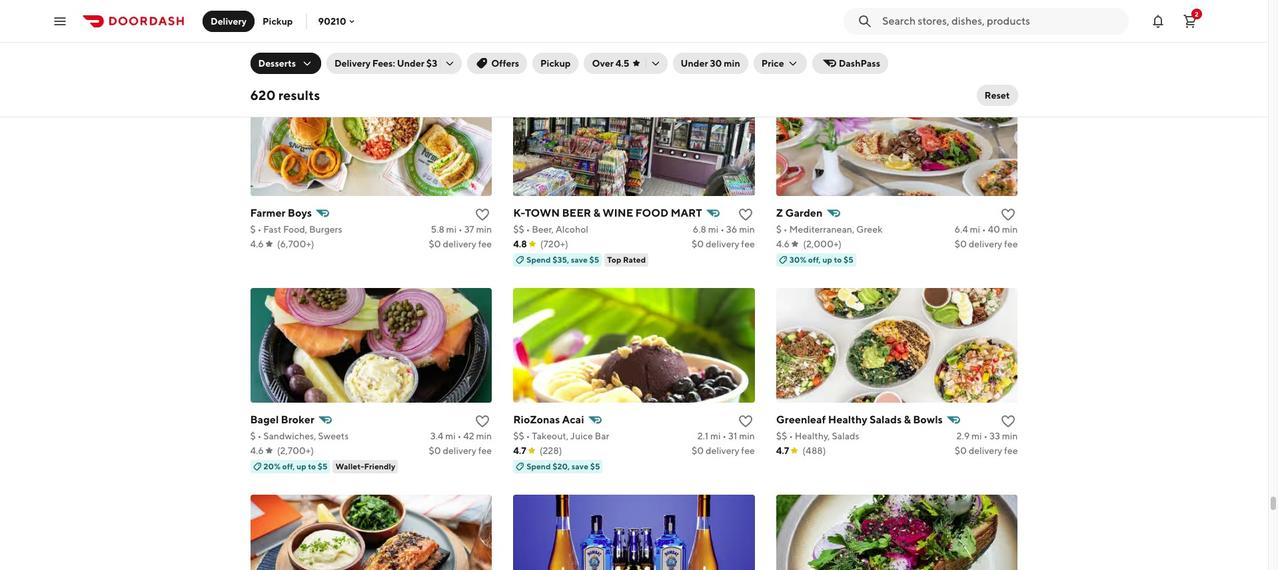 Task type: vqa. For each thing, say whether or not it's contained in the screenshot.
Cold Udon on the left of the page
no



Task type: locate. For each thing, give the bounding box(es) containing it.
1 vertical spatial off,
[[809, 254, 821, 264]]

delivery left the breakfast,
[[211, 16, 247, 26]]

$​0 delivery fee for riozonas acai
[[692, 445, 755, 456]]

$​0 down 5.0
[[955, 32, 967, 42]]

delivery down 2.1 mi • 31 min
[[706, 445, 740, 456]]

30
[[710, 58, 722, 69]]

30% for 30% off, up to $5
[[790, 254, 807, 264]]

wallet-
[[336, 461, 364, 471]]

4.7
[[250, 32, 263, 42], [514, 445, 527, 456], [777, 445, 790, 456]]

• left the fast
[[258, 224, 262, 234]]

boys
[[288, 206, 312, 219]]

mi right 6.8
[[709, 224, 719, 234]]

1 vertical spatial salads
[[832, 431, 860, 441]]

• down the "bagel"
[[258, 431, 262, 441]]

save right the $20, in the bottom of the page
[[572, 461, 589, 471]]

$20,
[[553, 461, 570, 471]]

30% left off
[[527, 48, 544, 58]]

0 horizontal spatial delivery
[[211, 16, 247, 26]]

fee for z garden
[[1005, 238, 1019, 249]]

4.5
[[616, 58, 630, 69]]

0 vertical spatial 37
[[991, 17, 1001, 28]]

& right beer
[[594, 206, 601, 219]]

0 horizontal spatial pickup
[[263, 16, 293, 26]]

$5 left wallet- at bottom left
[[318, 461, 328, 471]]

click to add this store to your saved list image
[[475, 206, 491, 222], [738, 413, 754, 429], [1001, 413, 1017, 429]]

spend down (720+)
[[527, 254, 551, 264]]

friendly
[[364, 461, 396, 471]]

sweets
[[318, 431, 349, 441]]

• left 36
[[721, 224, 725, 234]]

1 vertical spatial 30%
[[790, 254, 807, 264]]

fee down the 3.4 mi • 42 min
[[479, 445, 492, 456]]

delivery fees: under $3
[[335, 58, 438, 69]]

$$
[[250, 17, 261, 28], [777, 17, 788, 28], [514, 224, 525, 234], [514, 431, 525, 441], [777, 431, 788, 441]]

mi right "6.4"
[[971, 224, 981, 234]]

0 horizontal spatial salads
[[832, 431, 860, 441]]

1 horizontal spatial 30%
[[790, 254, 807, 264]]

1 vertical spatial 37
[[465, 224, 475, 234]]

fee
[[479, 32, 492, 42], [742, 32, 755, 42], [1005, 32, 1019, 42], [479, 238, 492, 249], [742, 238, 755, 249], [1005, 238, 1019, 249], [479, 445, 492, 456], [742, 445, 755, 456], [1005, 445, 1019, 456]]

42
[[464, 431, 475, 441]]

0 horizontal spatial 30%
[[527, 48, 544, 58]]

• left 33
[[984, 431, 988, 441]]

Store search: begin typing to search for stores available on DoorDash text field
[[883, 14, 1122, 28]]

burgers
[[309, 224, 342, 234]]

min
[[1003, 17, 1019, 28], [724, 58, 741, 69], [476, 224, 492, 234], [740, 224, 755, 234], [1003, 224, 1019, 234], [476, 431, 492, 441], [740, 431, 755, 441], [1003, 431, 1019, 441]]

$​0 delivery fee down 5.8 mi • 37 min
[[429, 238, 492, 249]]

$​0 delivery fee down "6.4 mi • 40 min" on the right of the page
[[955, 238, 1019, 249]]

to
[[308, 48, 316, 58], [592, 48, 600, 58], [834, 254, 842, 264], [308, 461, 316, 471]]

$​0 down '2.1'
[[692, 445, 704, 456]]

& for greenleaf healthy salads & bowls
[[905, 413, 912, 426]]

2 20% from the top
[[264, 461, 281, 471]]

click to add this store to your saved list image for greenleaf healthy salads & bowls
[[1001, 413, 1017, 429]]

click to add this store to your saved list image up 2.9 mi • 33 min
[[1001, 413, 1017, 429]]

4.6 down z
[[777, 238, 790, 249]]

mi for riozonas acai
[[711, 431, 721, 441]]

save
[[571, 254, 588, 264], [572, 461, 589, 471]]

min right 42
[[476, 431, 492, 441]]

mi for k-town beer & wine food mart
[[709, 224, 719, 234]]

1 vertical spatial 20%
[[264, 461, 281, 471]]

4.7 left (488)
[[777, 445, 790, 456]]

off, down (2,700+)
[[282, 461, 295, 471]]

0 vertical spatial pickup
[[263, 16, 293, 26]]

$ for farmer
[[250, 224, 256, 234]]

20%
[[264, 48, 281, 58], [264, 461, 281, 471]]

&
[[838, 17, 844, 28], [912, 17, 918, 28], [594, 206, 601, 219], [905, 413, 912, 426]]

min right 30
[[724, 58, 741, 69]]

spend
[[527, 254, 551, 264], [527, 461, 551, 471]]

food,
[[283, 224, 308, 234]]

1 20% from the top
[[264, 48, 281, 58]]

1 horizontal spatial under
[[681, 58, 709, 69]]

0 horizontal spatial pickup button
[[255, 10, 301, 32]]

$​0 delivery fee down 6.8 mi • 36 min
[[692, 238, 755, 249]]

$​0 delivery fee
[[429, 32, 492, 42], [692, 32, 755, 42], [955, 32, 1019, 42], [429, 238, 492, 249], [692, 238, 755, 249], [955, 238, 1019, 249], [429, 445, 492, 456], [692, 445, 755, 456], [955, 445, 1019, 456]]

mi for farmer boys
[[446, 224, 457, 234]]

2 under from the left
[[681, 58, 709, 69]]

delivery up offers button
[[443, 32, 477, 42]]

$​0 for greenleaf healthy salads & bowls
[[955, 445, 967, 456]]

$3
[[427, 58, 438, 69]]

$​0 for bagel broker
[[429, 445, 441, 456]]

click to add this store to your saved list image for z garden
[[1001, 206, 1017, 222]]

$​0
[[429, 32, 441, 42], [692, 32, 704, 42], [955, 32, 967, 42], [429, 238, 441, 249], [692, 238, 704, 249], [955, 238, 967, 249], [429, 445, 441, 456], [692, 445, 704, 456], [955, 445, 967, 456]]

under inside button
[[681, 58, 709, 69]]

1 vertical spatial save
[[572, 461, 589, 471]]

$$ left breakfast
[[777, 17, 788, 28]]

2.1
[[698, 431, 709, 441]]

mi for greenleaf healthy salads & bowls
[[972, 431, 983, 441]]

0 vertical spatial salads
[[870, 413, 902, 426]]

greenleaf healthy salads & bowls
[[777, 413, 943, 426]]

bagel broker
[[250, 413, 315, 426]]

$​0 delivery fee down 2.1 mi • 31 min
[[692, 445, 755, 456]]

30%
[[527, 48, 544, 58], [790, 254, 807, 264]]

1 horizontal spatial pickup
[[541, 58, 571, 69]]

2 horizontal spatial click to add this store to your saved list image
[[1001, 413, 1017, 429]]

(423)
[[277, 32, 299, 42]]

1 vertical spatial pickup
[[541, 58, 571, 69]]

2 spend from the top
[[527, 461, 551, 471]]

click to add this store to your saved list image for k-town beer & wine food mart
[[738, 206, 754, 222]]

fees:
[[373, 58, 395, 69]]

mi right 5.8
[[446, 224, 457, 234]]

0 horizontal spatial 37
[[465, 224, 475, 234]]

click to add this store to your saved list image up 5.8 mi • 37 min
[[475, 206, 491, 222]]

salads right the healthy at right bottom
[[870, 413, 902, 426]]

1 horizontal spatial delivery
[[335, 58, 371, 69]]

1 horizontal spatial 37
[[991, 17, 1001, 28]]

click to add this store to your saved list image for bagel broker
[[475, 413, 491, 429]]

fee for greenleaf healthy salads & bowls
[[1005, 445, 1019, 456]]

pickup button left over
[[533, 53, 579, 74]]

$​0 down "6.4"
[[955, 238, 967, 249]]

1 spend from the top
[[527, 254, 551, 264]]

min right 40
[[1003, 224, 1019, 234]]

$$ • takeout, juice bar
[[514, 431, 610, 441]]

delivery for farmer boys
[[443, 238, 477, 249]]

$
[[250, 224, 256, 234], [777, 224, 782, 234], [250, 431, 256, 441]]

1 vertical spatial spend
[[527, 461, 551, 471]]

1 under from the left
[[397, 58, 425, 69]]

$​0 delivery fee up 30
[[692, 32, 755, 42]]

takeout,
[[532, 431, 569, 441]]

delivery
[[443, 32, 477, 42], [706, 32, 740, 42], [969, 32, 1003, 42], [443, 238, 477, 249], [706, 238, 740, 249], [969, 238, 1003, 249], [443, 445, 477, 456], [706, 445, 740, 456], [969, 445, 1003, 456]]

$35,
[[553, 254, 570, 264]]

spend for spend $20, save $5
[[527, 461, 551, 471]]

save right $35, at left
[[571, 254, 588, 264]]

fee down 6.8 mi • 36 min
[[742, 238, 755, 249]]

save for $20,
[[572, 461, 589, 471]]

pickup for the left pickup button
[[263, 16, 293, 26]]

4.6 for farmer boys
[[250, 238, 264, 249]]

$ down z
[[777, 224, 782, 234]]

mi for bagel broker
[[446, 431, 456, 441]]

min for farmer boys
[[476, 224, 492, 234]]

min right 36
[[740, 224, 755, 234]]

31
[[729, 431, 738, 441]]

min for k-town beer & wine food mart
[[740, 224, 755, 234]]

price button
[[754, 53, 807, 74]]

healthy,
[[795, 431, 831, 441]]

•
[[263, 17, 267, 28], [790, 17, 794, 28], [985, 17, 989, 28], [258, 224, 262, 234], [459, 224, 463, 234], [526, 224, 530, 234], [721, 224, 725, 234], [784, 224, 788, 234], [983, 224, 987, 234], [258, 431, 262, 441], [458, 431, 462, 441], [526, 431, 530, 441], [723, 431, 727, 441], [790, 431, 794, 441], [984, 431, 988, 441]]

4.7 for riozonas acai
[[514, 445, 527, 456]]

2.9
[[957, 431, 970, 441]]

results
[[279, 87, 320, 103]]

up down (2,700+)
[[297, 461, 307, 471]]

$​0 delivery fee up the $3
[[429, 32, 492, 42]]

mi right '2.1'
[[711, 431, 721, 441]]

under
[[397, 58, 425, 69], [681, 58, 709, 69]]

click to add this store to your saved list image up 6.8 mi • 36 min
[[738, 206, 754, 222]]

$5
[[318, 48, 328, 58], [590, 254, 600, 264], [844, 254, 854, 264], [318, 461, 328, 471], [591, 461, 600, 471]]

up
[[297, 48, 307, 58], [581, 48, 590, 58], [823, 254, 833, 264], [297, 461, 307, 471]]

1 horizontal spatial click to add this store to your saved list image
[[738, 413, 754, 429]]

over 4.5 button
[[584, 53, 668, 74]]

under left 30
[[681, 58, 709, 69]]

over
[[592, 58, 614, 69]]

riozonas
[[514, 413, 560, 426]]

delivery inside button
[[211, 16, 247, 26]]

1 vertical spatial pickup button
[[533, 53, 579, 74]]

0 vertical spatial 30%
[[527, 48, 544, 58]]

up down (2,000+)
[[823, 254, 833, 264]]

37 for 5.0 mi • 37 min
[[991, 17, 1001, 28]]

$$ • healthy, salads
[[777, 431, 860, 441]]

delivery
[[211, 16, 247, 26], [335, 58, 371, 69]]

pickup
[[263, 16, 293, 26], [541, 58, 571, 69]]

click to add this store to your saved list image up "6.4 mi • 40 min" on the right of the page
[[1001, 206, 1017, 222]]

4.8
[[514, 238, 527, 249]]

delivery down 5.8 mi • 37 min
[[443, 238, 477, 249]]

0 horizontal spatial under
[[397, 58, 425, 69]]

0 vertical spatial save
[[571, 254, 588, 264]]

click to add this store to your saved list image for riozonas acai
[[738, 413, 754, 429]]

20% down (2,700+)
[[264, 461, 281, 471]]

0 horizontal spatial click to add this store to your saved list image
[[475, 206, 491, 222]]

0 vertical spatial delivery
[[211, 16, 247, 26]]

1 vertical spatial 20% off, up to $5
[[264, 461, 328, 471]]

& left bowls
[[905, 413, 912, 426]]

min right 5.8
[[476, 224, 492, 234]]

$​0 delivery fee down the 3.4 mi • 42 min
[[429, 445, 492, 456]]

2 horizontal spatial 4.7
[[777, 445, 790, 456]]

fee down 2.1 mi • 31 min
[[742, 445, 755, 456]]

pickup button
[[255, 10, 301, 32], [533, 53, 579, 74]]

mi right 2.9
[[972, 431, 983, 441]]

(2,000+)
[[804, 238, 842, 249]]

37 right 5.0
[[991, 17, 1001, 28]]

4.6 for z garden
[[777, 238, 790, 249]]

click to add this store to your saved list image for farmer boys
[[475, 206, 491, 222]]

spend down the (228)
[[527, 461, 551, 471]]

farmer
[[250, 206, 286, 219]]

under left the $3
[[397, 58, 425, 69]]

$​0 delivery fee down 2.9 mi • 33 min
[[955, 445, 1019, 456]]

top rated
[[608, 254, 646, 264]]

mi
[[973, 17, 983, 28], [446, 224, 457, 234], [709, 224, 719, 234], [971, 224, 981, 234], [446, 431, 456, 441], [711, 431, 721, 441], [972, 431, 983, 441]]

top
[[608, 254, 622, 264]]

pickup down off
[[541, 58, 571, 69]]

delivery down 2.9 mi • 33 min
[[969, 445, 1003, 456]]

0 vertical spatial off,
[[282, 48, 295, 58]]

delivery for riozonas acai
[[706, 445, 740, 456]]

salads
[[870, 413, 902, 426], [832, 431, 860, 441]]

off, down (2,000+)
[[809, 254, 821, 264]]

$$ down greenleaf
[[777, 431, 788, 441]]

delivery down "6.4 mi • 40 min" on the right of the page
[[969, 238, 1003, 249]]

under 30 min
[[681, 58, 741, 69]]

& for $$ • breakfast & brunch, coffee & tea
[[838, 17, 844, 28]]

0 vertical spatial 20%
[[264, 48, 281, 58]]

off, up desserts
[[282, 48, 295, 58]]

20% off, up to $5
[[264, 48, 328, 58], [264, 461, 328, 471]]

$​0 up the under 30 min button
[[692, 32, 704, 42]]

0 vertical spatial spend
[[527, 254, 551, 264]]

$5 down $ • mediterranean, greek
[[844, 254, 854, 264]]

1 20% off, up to $5 from the top
[[264, 48, 328, 58]]

min right 31
[[740, 431, 755, 441]]

fee down "6.4 mi • 40 min" on the right of the page
[[1005, 238, 1019, 249]]

4.6 down the "bagel"
[[250, 445, 264, 456]]

$​0 delivery fee for k-town beer & wine food mart
[[692, 238, 755, 249]]

off
[[546, 48, 556, 58]]

$$ down riozonas
[[514, 431, 525, 441]]

fee for riozonas acai
[[742, 445, 755, 456]]

0 vertical spatial 20% off, up to $5
[[264, 48, 328, 58]]

rated
[[623, 254, 646, 264]]

$$ for riozonas acai
[[514, 431, 525, 441]]

$$ • beer, alcohol
[[514, 224, 589, 234]]

1 vertical spatial delivery
[[335, 58, 371, 69]]

$​0 down 6.8
[[692, 238, 704, 249]]

town
[[525, 206, 560, 219]]

reset
[[985, 90, 1011, 101]]

mediterranean,
[[790, 224, 855, 234]]

2 vertical spatial off,
[[282, 461, 295, 471]]

delivery left fees:
[[335, 58, 371, 69]]

delivery down the 3.4 mi • 42 min
[[443, 445, 477, 456]]

min for bagel broker
[[476, 431, 492, 441]]

fee up price button
[[742, 32, 755, 42]]

0 vertical spatial pickup button
[[255, 10, 301, 32]]

fee down 2.9 mi • 33 min
[[1005, 445, 1019, 456]]

(228)
[[540, 445, 562, 456]]

37
[[991, 17, 1001, 28], [465, 224, 475, 234]]

$ left the fast
[[250, 224, 256, 234]]

desserts
[[258, 58, 296, 69]]

1 horizontal spatial 4.7
[[514, 445, 527, 456]]

notification bell image
[[1151, 13, 1167, 29]]

delivery down 6.8 mi • 36 min
[[706, 238, 740, 249]]

click to add this store to your saved list image
[[1001, 0, 1017, 16], [738, 206, 754, 222], [1001, 206, 1017, 222], [475, 413, 491, 429]]

salads down the healthy at right bottom
[[832, 431, 860, 441]]

& for k-town beer & wine food mart
[[594, 206, 601, 219]]

2.1 mi • 31 min
[[698, 431, 755, 441]]



Task type: describe. For each thing, give the bounding box(es) containing it.
spend for spend $35, save $5
[[527, 254, 551, 264]]

36
[[727, 224, 738, 234]]

4.6 for bagel broker
[[250, 445, 264, 456]]

$​0 delivery fee for z garden
[[955, 238, 1019, 249]]

wallet-friendly
[[336, 461, 396, 471]]

min inside button
[[724, 58, 741, 69]]

6.8 mi • 36 min
[[693, 224, 755, 234]]

up down (423)
[[297, 48, 307, 58]]

brunch,
[[845, 17, 879, 28]]

riozonas acai
[[514, 413, 584, 426]]

coffee
[[880, 17, 910, 28]]

save for $35,
[[571, 254, 588, 264]]

delivery button
[[203, 10, 255, 32]]

2 button
[[1178, 8, 1204, 34]]

k-town beer & wine food mart
[[514, 206, 703, 219]]

30% off $35+, up to $30
[[527, 48, 617, 58]]

3 items, open order cart image
[[1183, 13, 1199, 29]]

fee for k-town beer & wine food mart
[[742, 238, 755, 249]]

pickup for the right pickup button
[[541, 58, 571, 69]]

delivery for delivery fees: under $3
[[335, 58, 371, 69]]

fast
[[264, 224, 281, 234]]

to down (2,000+)
[[834, 254, 842, 264]]

37 for 5.8 mi • 37 min
[[465, 224, 475, 234]]

tea
[[920, 17, 934, 28]]

$ • fast food, burgers
[[250, 224, 342, 234]]

$​0 delivery fee for farmer boys
[[429, 238, 492, 249]]

$$ for k-town beer & wine food mart
[[514, 224, 525, 234]]

delivery for delivery
[[211, 16, 247, 26]]

(163)
[[804, 32, 824, 42]]

spend $35, save $5
[[527, 254, 600, 264]]

$$ for greenleaf healthy salads & bowls
[[777, 431, 788, 441]]

$​0 delivery fee for greenleaf healthy salads & bowls
[[955, 445, 1019, 456]]

price
[[762, 58, 785, 69]]

3.4
[[431, 431, 444, 441]]

• left 31
[[723, 431, 727, 441]]

$ • mediterranean, greek
[[777, 224, 883, 234]]

4.7 for greenleaf healthy salads & bowls
[[777, 445, 790, 456]]

1 horizontal spatial pickup button
[[533, 53, 579, 74]]

1 horizontal spatial salads
[[870, 413, 902, 426]]

to down (2,700+)
[[308, 461, 316, 471]]

beer,
[[532, 224, 554, 234]]

6.8
[[693, 224, 707, 234]]

33
[[990, 431, 1001, 441]]

• left beer,
[[526, 224, 530, 234]]

offers button
[[468, 53, 527, 74]]

$​0 for farmer boys
[[429, 238, 441, 249]]

$​0 up the $3
[[429, 32, 441, 42]]

min for riozonas acai
[[740, 431, 755, 441]]

$$ left the breakfast,
[[250, 17, 261, 28]]

reset button
[[977, 85, 1019, 106]]

min right 5.0
[[1003, 17, 1019, 28]]

• left 40
[[983, 224, 987, 234]]

6.4 mi • 40 min
[[955, 224, 1019, 234]]

$ • sandwiches, sweets
[[250, 431, 349, 441]]

up right $35+,
[[581, 48, 590, 58]]

5.8 mi • 37 min
[[431, 224, 492, 234]]

• down riozonas
[[526, 431, 530, 441]]

$​0 for k-town beer & wine food mart
[[692, 238, 704, 249]]

off, for (423)
[[282, 48, 295, 58]]

acai
[[562, 413, 584, 426]]

open menu image
[[52, 13, 68, 29]]

620 results
[[250, 87, 320, 103]]

2
[[1196, 10, 1200, 18]]

alcohol
[[556, 224, 589, 234]]

• left the breakfast,
[[263, 17, 267, 28]]

$$ • breakfast & brunch, coffee & tea
[[777, 17, 934, 28]]

5.8
[[431, 224, 445, 234]]

• right 5.8
[[459, 224, 463, 234]]

bar
[[595, 431, 610, 441]]

$​0 delivery fee for bagel broker
[[429, 445, 492, 456]]

mi right 5.0
[[973, 17, 983, 28]]

40
[[989, 224, 1001, 234]]

delivery for z garden
[[969, 238, 1003, 249]]

30% off, up to $5
[[790, 254, 854, 264]]

breakfast,
[[269, 17, 312, 28]]

garden
[[786, 206, 823, 219]]

click to add this store to your saved list image up 5.0 mi • 37 min at the top right of the page
[[1001, 0, 1017, 16]]

delivery for bagel broker
[[443, 445, 477, 456]]

$5 down bar
[[591, 461, 600, 471]]

620
[[250, 87, 276, 103]]

broker
[[281, 413, 315, 426]]

to down lunch
[[308, 48, 316, 58]]

greenleaf
[[777, 413, 826, 426]]

$​0 for z garden
[[955, 238, 967, 249]]

$30
[[602, 48, 617, 58]]

(720+)
[[541, 238, 569, 249]]

breakfast
[[795, 17, 836, 28]]

$​0 for riozonas acai
[[692, 445, 704, 456]]

to up over
[[592, 48, 600, 58]]

2.9 mi • 33 min
[[957, 431, 1019, 441]]

0 horizontal spatial 4.7
[[250, 32, 263, 42]]

$5 down lunch
[[318, 48, 328, 58]]

• right 5.0
[[985, 17, 989, 28]]

& left tea
[[912, 17, 918, 28]]

z garden
[[777, 206, 823, 219]]

off, for (2,000+)
[[809, 254, 821, 264]]

$ for z
[[777, 224, 782, 234]]

min for z garden
[[1003, 224, 1019, 234]]

beer
[[562, 206, 592, 219]]

k-
[[514, 206, 525, 219]]

fee for farmer boys
[[479, 238, 492, 249]]

mart
[[671, 206, 703, 219]]

over 4.5
[[592, 58, 630, 69]]

fee down store search: begin typing to search for stores available on doordash text field
[[1005, 32, 1019, 42]]

food
[[636, 206, 669, 219]]

2 20% off, up to $5 from the top
[[264, 461, 328, 471]]

dashpass button
[[813, 53, 889, 74]]

min for greenleaf healthy salads & bowls
[[1003, 431, 1019, 441]]

greek
[[857, 224, 883, 234]]

bagel
[[250, 413, 279, 426]]

4.6 up price button
[[777, 32, 790, 42]]

$5 left top
[[590, 254, 600, 264]]

$ for bagel
[[250, 431, 256, 441]]

dashpass
[[839, 58, 881, 69]]

90210 button
[[318, 16, 357, 26]]

• left 42
[[458, 431, 462, 441]]

• down the z garden
[[784, 224, 788, 234]]

under 30 min button
[[673, 53, 749, 74]]

delivery down 5.0 mi • 37 min at the top right of the page
[[969, 32, 1003, 42]]

• down greenleaf
[[790, 431, 794, 441]]

sandwiches,
[[264, 431, 316, 441]]

90210
[[318, 16, 346, 26]]

• left breakfast
[[790, 17, 794, 28]]

mi for z garden
[[971, 224, 981, 234]]

delivery for greenleaf healthy salads & bowls
[[969, 445, 1003, 456]]

farmer boys
[[250, 206, 312, 219]]

6.4
[[955, 224, 969, 234]]

$35+,
[[558, 48, 579, 58]]

5.0
[[956, 17, 971, 28]]

z
[[777, 206, 784, 219]]

30% for 30% off $35+, up to $30
[[527, 48, 544, 58]]

$​0 delivery fee down 5.0 mi • 37 min at the top right of the page
[[955, 32, 1019, 42]]

juice
[[571, 431, 593, 441]]

delivery for k-town beer & wine food mart
[[706, 238, 740, 249]]

delivery up 30
[[706, 32, 740, 42]]

wine
[[603, 206, 634, 219]]

healthy
[[829, 413, 868, 426]]

fee for bagel broker
[[479, 445, 492, 456]]

(6,700+)
[[277, 238, 314, 249]]

fee up offers button
[[479, 32, 492, 42]]



